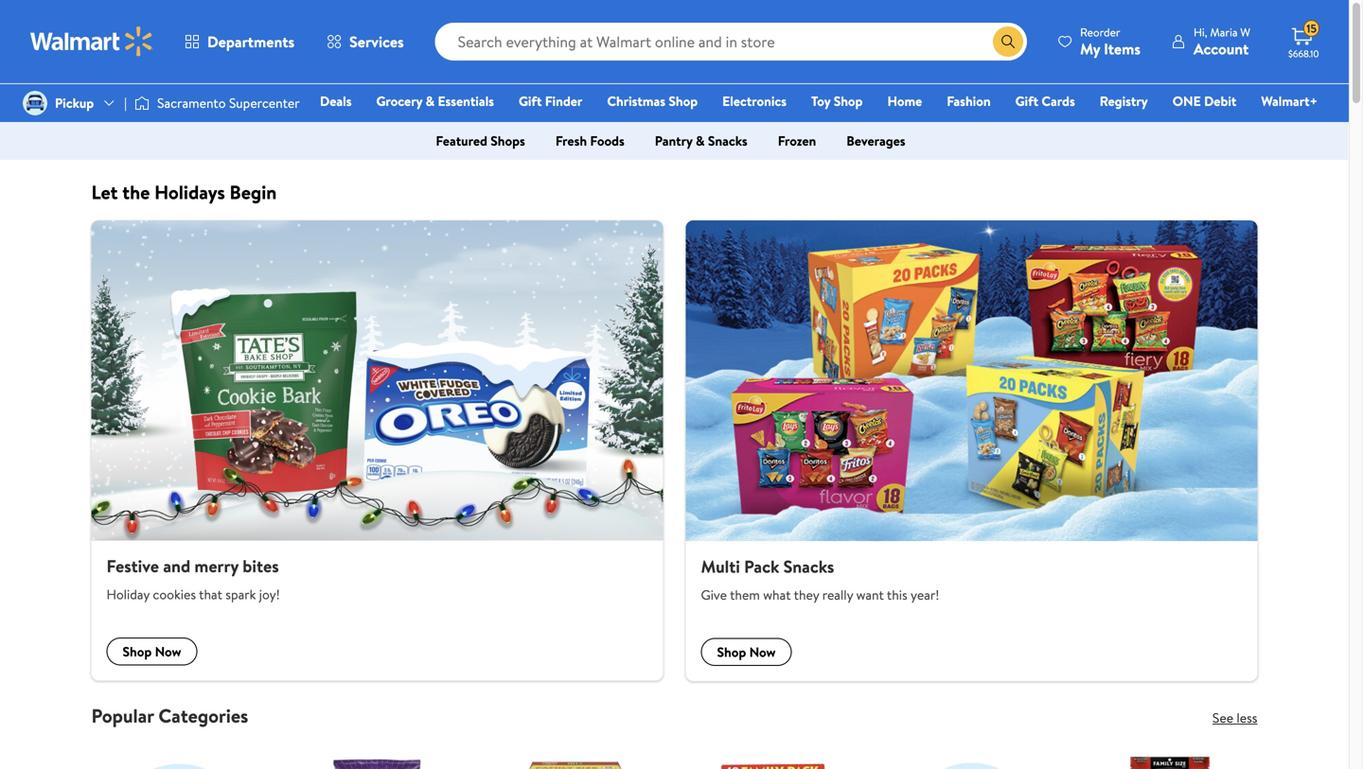 Task type: describe. For each thing, give the bounding box(es) containing it.
fresh foods button
[[541, 126, 640, 156]]

 image for sacramento supercenter
[[135, 94, 150, 113]]

15
[[1307, 21, 1317, 37]]

fresh foods
[[556, 132, 625, 150]]

maria
[[1210, 24, 1238, 40]]

Walmart Site-Wide search field
[[435, 23, 1027, 61]]

Search search field
[[435, 23, 1027, 61]]

& for grocery
[[426, 92, 435, 110]]

sacramento
[[157, 94, 226, 112]]

reorder my items
[[1080, 24, 1141, 59]]

essentials
[[438, 92, 494, 110]]

categories
[[159, 703, 248, 729]]

account
[[1194, 38, 1249, 59]]

departments button
[[169, 19, 311, 64]]

the
[[122, 179, 150, 205]]

items
[[1104, 38, 1141, 59]]

hi,
[[1194, 24, 1208, 40]]

and
[[163, 555, 190, 579]]

one debit link
[[1164, 91, 1245, 111]]

pantry
[[655, 132, 693, 150]]

sacramento supercenter
[[157, 94, 300, 112]]

supercenter
[[229, 94, 300, 112]]

now for pack
[[750, 643, 776, 662]]

fashion
[[947, 92, 991, 110]]

electronics
[[723, 92, 787, 110]]

cookies
[[153, 586, 196, 604]]

joy!
[[259, 586, 280, 604]]

christmas shop
[[607, 92, 698, 110]]

bites
[[243, 555, 279, 579]]

hi, maria w account
[[1194, 24, 1251, 59]]

gift cards
[[1016, 92, 1075, 110]]

grocery & essentials
[[376, 92, 494, 110]]

frozen
[[778, 132, 816, 150]]

pickup
[[55, 94, 94, 112]]

snacks for &
[[708, 132, 748, 150]]

my
[[1080, 38, 1100, 59]]

toy shop link
[[803, 91, 872, 111]]

see less
[[1213, 709, 1258, 727]]

deals link
[[312, 91, 360, 111]]

gift cards link
[[1007, 91, 1084, 111]]

want
[[857, 586, 884, 604]]

list containing festive and merry bites
[[80, 221, 1269, 681]]

fashion link
[[938, 91, 999, 111]]

toy shop
[[811, 92, 863, 110]]

let
[[91, 179, 118, 205]]

christmas
[[607, 92, 666, 110]]

merry
[[195, 555, 239, 579]]

shop now for multi
[[717, 643, 776, 662]]

christmas shop link
[[599, 91, 706, 111]]

them
[[730, 586, 760, 604]]

featured shops
[[436, 132, 525, 150]]

festive
[[107, 555, 159, 579]]

spark
[[226, 586, 256, 604]]

featured
[[436, 132, 488, 150]]

let the holidays begin
[[91, 179, 277, 205]]

shop now for festive
[[123, 643, 181, 662]]

popular
[[91, 703, 154, 729]]

$668.10
[[1289, 47, 1319, 60]]

grocery & essentials link
[[368, 91, 503, 111]]

finder
[[545, 92, 583, 110]]

shop right toy
[[834, 92, 863, 110]]

fresh
[[556, 132, 587, 150]]

year!
[[911, 586, 940, 604]]

registry
[[1100, 92, 1148, 110]]



Task type: vqa. For each thing, say whether or not it's contained in the screenshot.
Snacks
yes



Task type: locate. For each thing, give the bounding box(es) containing it.
holiday
[[107, 586, 150, 604]]

now down what
[[750, 643, 776, 662]]

 image for pickup
[[23, 91, 47, 116]]

snacks inside multi pack snacks give them what they really want this year!
[[784, 555, 835, 579]]

& inside 'dropdown button'
[[696, 132, 705, 150]]

deals
[[320, 92, 352, 110]]

snacks
[[708, 132, 748, 150], [784, 555, 835, 579]]

shop now down cookies
[[123, 643, 181, 662]]

1 horizontal spatial snacks
[[784, 555, 835, 579]]

0 horizontal spatial &
[[426, 92, 435, 110]]

& right 'grocery'
[[426, 92, 435, 110]]

now
[[155, 643, 181, 662], [750, 643, 776, 662]]

give
[[701, 586, 727, 604]]

w
[[1241, 24, 1251, 40]]

snacks inside 'dropdown button'
[[708, 132, 748, 150]]

&
[[426, 92, 435, 110], [696, 132, 705, 150]]

list
[[80, 221, 1269, 681], [80, 728, 1269, 770]]

2 gift from the left
[[1016, 92, 1039, 110]]

gift left finder
[[519, 92, 542, 110]]

0 horizontal spatial gift
[[519, 92, 542, 110]]

shop down holiday in the left bottom of the page
[[123, 643, 152, 662]]

really
[[823, 586, 853, 604]]

see
[[1213, 709, 1234, 727]]

now down cookies
[[155, 643, 181, 662]]

0 horizontal spatial now
[[155, 643, 181, 662]]

grocery
[[376, 92, 423, 110]]

that
[[199, 586, 222, 604]]

search icon image
[[1001, 34, 1016, 49]]

shop inside multi pack snacks list item
[[717, 643, 746, 662]]

services button
[[311, 19, 420, 64]]

gift left cards
[[1016, 92, 1039, 110]]

snacks for pack
[[784, 555, 835, 579]]

one
[[1173, 92, 1201, 110]]

what
[[763, 586, 791, 604]]

snacks up they on the bottom right of page
[[784, 555, 835, 579]]

festive and merry bites list item
[[80, 221, 675, 681]]

0 vertical spatial list
[[80, 221, 1269, 681]]

gift finder link
[[510, 91, 591, 111]]

frozen button
[[763, 126, 832, 156]]

debit
[[1204, 92, 1237, 110]]

gift for gift cards
[[1016, 92, 1039, 110]]

1 gift from the left
[[519, 92, 542, 110]]

now inside festive and merry bites list item
[[155, 643, 181, 662]]

multi pack snacks give them what they really want this year!
[[701, 555, 940, 604]]

2 now from the left
[[750, 643, 776, 662]]

shop up pantry
[[669, 92, 698, 110]]

|
[[124, 94, 127, 112]]

shop inside festive and merry bites list item
[[123, 643, 152, 662]]

0 vertical spatial snacks
[[708, 132, 748, 150]]

 image left pickup
[[23, 91, 47, 116]]

& right pantry
[[696, 132, 705, 150]]

1 vertical spatial list
[[80, 728, 1269, 770]]

pantry & snacks button
[[640, 126, 763, 156]]

cards
[[1042, 92, 1075, 110]]

home link
[[879, 91, 931, 111]]

0 horizontal spatial shop now
[[123, 643, 181, 662]]

1 horizontal spatial  image
[[135, 94, 150, 113]]

see less button
[[1213, 709, 1258, 727]]

 image right |
[[135, 94, 150, 113]]

less
[[1237, 709, 1258, 727]]

2 shop now from the left
[[717, 643, 776, 662]]

0 horizontal spatial snacks
[[708, 132, 748, 150]]

now inside multi pack snacks list item
[[750, 643, 776, 662]]

gift
[[519, 92, 542, 110], [1016, 92, 1039, 110]]

beverages
[[847, 132, 906, 150]]

shop down them
[[717, 643, 746, 662]]

pantry & snacks
[[655, 132, 748, 150]]

they
[[794, 586, 819, 604]]

one debit
[[1173, 92, 1237, 110]]

1 vertical spatial &
[[696, 132, 705, 150]]

services
[[349, 31, 404, 52]]

begin
[[230, 179, 277, 205]]

home
[[888, 92, 922, 110]]

1 shop now from the left
[[123, 643, 181, 662]]

featured shops button
[[421, 126, 541, 156]]

now for and
[[155, 643, 181, 662]]

multi pack snacks list item
[[675, 221, 1269, 681]]

0 vertical spatial &
[[426, 92, 435, 110]]

& for pantry
[[696, 132, 705, 150]]

pack
[[744, 555, 780, 579]]

toy
[[811, 92, 831, 110]]

1 horizontal spatial gift
[[1016, 92, 1039, 110]]

departments
[[207, 31, 295, 52]]

1 horizontal spatial &
[[696, 132, 705, 150]]

shop now
[[123, 643, 181, 662], [717, 643, 776, 662]]

1 horizontal spatial now
[[750, 643, 776, 662]]

holidays
[[154, 179, 225, 205]]

walmart+
[[1262, 92, 1318, 110]]

this
[[887, 586, 908, 604]]

gift for gift finder
[[519, 92, 542, 110]]

walmart image
[[30, 27, 153, 57]]

snacks down electronics
[[708, 132, 748, 150]]

0 horizontal spatial  image
[[23, 91, 47, 116]]

foods
[[590, 132, 625, 150]]

1 list from the top
[[80, 221, 1269, 681]]

shops
[[491, 132, 525, 150]]

shop now inside festive and merry bites list item
[[123, 643, 181, 662]]

registry link
[[1091, 91, 1157, 111]]

multi
[[701, 555, 740, 579]]

gift finder
[[519, 92, 583, 110]]

popular categories
[[91, 703, 248, 729]]

reorder
[[1080, 24, 1121, 40]]

shop
[[669, 92, 698, 110], [834, 92, 863, 110], [123, 643, 152, 662], [717, 643, 746, 662]]

shop now inside multi pack snacks list item
[[717, 643, 776, 662]]

electronics link
[[714, 91, 795, 111]]

1 horizontal spatial shop now
[[717, 643, 776, 662]]

beverages button
[[832, 126, 921, 156]]

1 now from the left
[[155, 643, 181, 662]]

festive and merry bites holiday cookies that spark joy!
[[107, 555, 280, 604]]

 image
[[23, 91, 47, 116], [135, 94, 150, 113]]

2 list from the top
[[80, 728, 1269, 770]]

shop now down them
[[717, 643, 776, 662]]

1 vertical spatial snacks
[[784, 555, 835, 579]]

walmart+ link
[[1253, 91, 1327, 111]]



